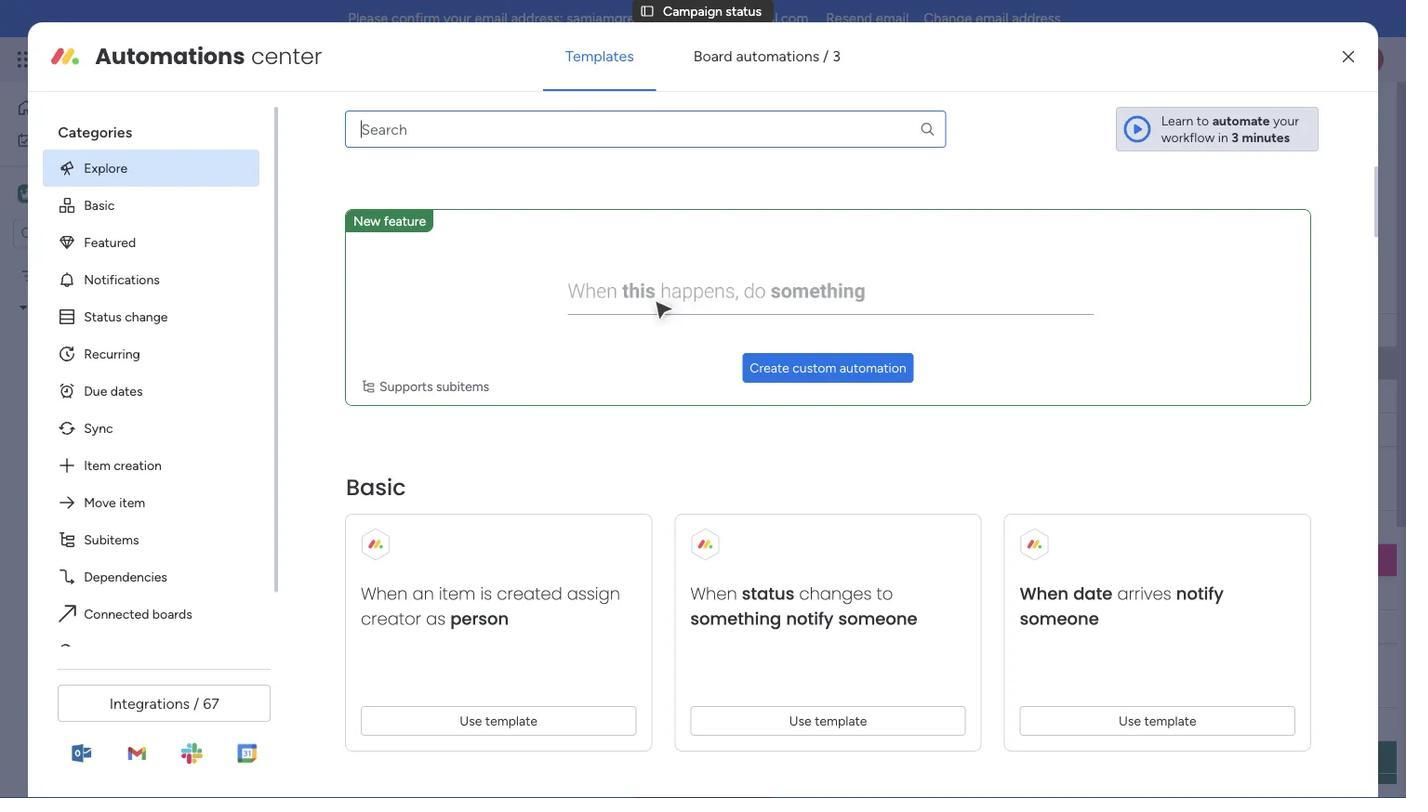 Task type: describe. For each thing, give the bounding box(es) containing it.
Campaign status field
[[278, 96, 543, 138]]

connected boards
[[84, 607, 192, 623]]

campaign
[[432, 553, 489, 569]]

creating
[[972, 752, 1019, 767]]

you for and
[[399, 141, 420, 157]]

your inside your workflow in
[[1273, 113, 1299, 129]]

goal for upcoming campaigns
[[1046, 520, 1073, 536]]

2 bicycles from the top
[[759, 785, 799, 798]]

1 sending date from the top
[[1214, 520, 1292, 536]]

subitems
[[84, 532, 139, 548]]

template for status
[[815, 714, 867, 729]]

campaign owner for 2nd campaign owner field from the bottom
[[582, 520, 681, 536]]

2 yay from the top
[[738, 785, 756, 798]]

2 sending from the top
[[1214, 717, 1262, 733]]

due dates
[[84, 383, 143, 399]]

email
[[33, 300, 65, 316]]

goal for sent
[[1046, 717, 1073, 733]]

home button
[[11, 93, 200, 123]]

center
[[251, 41, 322, 72]]

when date arrives notify someone
[[1020, 583, 1224, 631]]

explore
[[84, 160, 127, 176]]

campaign's
[[689, 141, 755, 157]]

audience
[[871, 520, 927, 536]]

plans
[[351, 52, 381, 67]]

monday work management
[[83, 49, 289, 70]]

automate
[[1213, 113, 1270, 129]]

sync
[[84, 421, 113, 437]]

owner for 1st campaign owner field
[[645, 323, 681, 339]]

minutes
[[1242, 130, 1290, 145]]

basic inside option
[[84, 197, 115, 213]]

few
[[320, 283, 353, 306]]

to inside when status changes   to something notify someone
[[877, 583, 893, 606]]

list box containing green eggs and ham
[[0, 257, 237, 638]]

1 sending date field from the top
[[1209, 518, 1296, 538]]

see for see more
[[848, 140, 870, 156]]

sam's workspace button
[[13, 178, 185, 210]]

1
[[1318, 109, 1324, 125]]

use template button for status
[[691, 707, 966, 736]]

due
[[84, 383, 107, 399]]

newsletter
[[1120, 752, 1177, 767]]

item creation option
[[43, 447, 260, 484]]

few tips to help you make the most of this template :)
[[320, 283, 777, 306]]

new item
[[289, 224, 346, 239]]

integrations
[[109, 695, 190, 713]]

goal field for upcoming campaigns
[[1041, 518, 1078, 538]]

email for resend email
[[876, 10, 909, 27]]

campaigns
[[413, 480, 511, 504]]

notifications option
[[43, 261, 260, 298]]

Audience field
[[867, 518, 931, 538]]

item for item creation
[[84, 458, 111, 474]]

Search field
[[417, 219, 472, 245]]

run,
[[541, 141, 563, 157]]

use template for person
[[460, 714, 538, 729]]

something
[[691, 608, 782, 631]]

email for change email address
[[976, 10, 1009, 27]]

custom
[[793, 360, 837, 376]]

public board image
[[40, 362, 58, 380]]

connected
[[84, 607, 149, 623]]

when for when status changes   to something notify someone
[[691, 583, 738, 606]]

most
[[578, 283, 621, 306]]

connected boards option
[[43, 596, 260, 633]]

more
[[874, 140, 904, 156]]

use template for status
[[790, 714, 867, 729]]

workspace image
[[20, 184, 33, 204]]

invite / 1 button
[[1240, 102, 1332, 132]]

to right learn
[[1197, 113, 1209, 129]]

account for upcoming campaigns
[[744, 520, 794, 536]]

change email address link
[[924, 10, 1061, 27]]

notifications
[[84, 272, 160, 288]]

0 vertical spatial date
[[1265, 520, 1292, 536]]

1 yay bicycles from the top
[[738, 752, 799, 765]]

entire
[[652, 141, 686, 157]]

please
[[348, 10, 388, 27]]

newsletter
[[867, 751, 931, 767]]

creation
[[114, 458, 162, 474]]

created
[[497, 583, 563, 606]]

workspace.
[[854, 141, 919, 157]]

my work
[[41, 132, 90, 148]]

Search for a column type search field
[[345, 111, 946, 148]]

feature
[[384, 213, 426, 229]]

management
[[188, 49, 289, 70]]

workspace image
[[18, 184, 36, 204]]

1 horizontal spatial /
[[823, 47, 829, 64]]

board automations / 3
[[694, 47, 841, 64]]

oct 22
[[1237, 752, 1274, 766]]

item creation
[[84, 458, 162, 474]]

as
[[426, 608, 446, 631]]

item for item
[[426, 519, 453, 535]]

template inside field
[[682, 283, 760, 306]]

click
[[422, 356, 450, 372]]

status up board automations / 3 button
[[726, 3, 762, 19]]

someone inside when date arrives notify someone
[[1020, 608, 1099, 631]]

supports
[[380, 379, 433, 395]]

activity button
[[1144, 102, 1232, 132]]

use for person
[[460, 714, 482, 729]]

due dates option
[[43, 373, 260, 410]]

owner for 2nd campaign owner field from the bottom
[[645, 520, 681, 536]]

there!
[[368, 356, 402, 372]]

move item
[[84, 495, 145, 511]]

Search in workspace field
[[39, 223, 155, 245]]

resend email link
[[826, 10, 909, 27]]

in inside your workflow in
[[1218, 130, 1229, 145]]

your workflow in
[[1161, 113, 1299, 145]]

help for to
[[415, 283, 452, 306]]

sync option
[[43, 410, 260, 447]]

board automations / 3 button
[[671, 33, 863, 78]]

sent
[[320, 677, 358, 701]]

1 sending from the top
[[1214, 520, 1262, 536]]

work for monday
[[150, 49, 184, 70]]

this
[[647, 283, 678, 306]]

template for person
[[486, 714, 538, 729]]

your right track
[[623, 141, 649, 157]]

item inside button
[[320, 224, 346, 239]]

account field for sent
[[739, 715, 798, 735]]

track
[[591, 141, 620, 157]]

creator
[[361, 608, 422, 631]]

when for when an item is created   assign creator as
[[361, 583, 408, 606]]

campaign owner for third campaign owner field from the top
[[582, 717, 681, 733]]

owner for third campaign owner field from the top
[[645, 717, 681, 733]]

tips
[[357, 283, 389, 306]]

1 yay from the top
[[738, 752, 756, 765]]

use template for date
[[1119, 714, 1197, 729]]

v2 search image
[[403, 221, 417, 242]]

when an item is created   assign creator as
[[361, 583, 621, 631]]

workspace
[[86, 185, 162, 203]]

resend email
[[826, 10, 909, 27]]

notify inside when date arrives notify someone
[[1177, 583, 1224, 606]]

creating value through the newsletter
[[972, 752, 1177, 767]]

new item button
[[282, 217, 354, 246]]

create
[[750, 360, 790, 376]]

email marketing
[[33, 300, 126, 316]]

invite / 1
[[1274, 109, 1324, 125]]

ideas
[[127, 363, 157, 379]]

of
[[626, 283, 642, 306]]

status up the team
[[448, 96, 539, 138]]

use template button for date
[[1020, 707, 1296, 736]]

0 vertical spatial campaign status
[[663, 3, 762, 19]]

best
[[362, 751, 388, 766]]

requests
[[185, 363, 236, 379]]

start
[[573, 356, 600, 372]]

activity
[[1152, 109, 1197, 125]]

marketing
[[68, 300, 126, 316]]

when status changes   to something notify someone
[[691, 583, 918, 631]]



Task type: vqa. For each thing, say whether or not it's contained in the screenshot.
"field"
no



Task type: locate. For each thing, give the bounding box(es) containing it.
2 horizontal spatial /
[[1310, 109, 1315, 125]]

work right my on the left top of page
[[62, 132, 90, 148]]

1 when from the left
[[361, 583, 408, 606]]

use template button up trails
[[361, 707, 637, 736]]

1 horizontal spatial notify
[[1177, 583, 1224, 606]]

3 use from the left
[[1119, 714, 1141, 729]]

you down campaign status field
[[399, 141, 420, 157]]

2 owner from the top
[[645, 520, 681, 536]]

item down sync
[[84, 458, 111, 474]]

to right the changes
[[877, 583, 893, 606]]

0 horizontal spatial /
[[193, 695, 199, 713]]

create custom automation button
[[743, 353, 914, 383]]

0 vertical spatial campaign owner
[[582, 323, 681, 339]]

1 horizontal spatial 3
[[1232, 130, 1239, 145]]

help for will
[[371, 141, 396, 157]]

please confirm your email address: samiamgreeneggsnham27@gmail.com
[[348, 10, 808, 27]]

1 use from the left
[[460, 714, 482, 729]]

0 horizontal spatial the
[[546, 283, 573, 306]]

/ left '1'
[[1310, 109, 1315, 125]]

new for new feature
[[354, 213, 381, 229]]

notify inside when status changes   to something notify someone
[[786, 608, 834, 631]]

3 campaign owner from the top
[[582, 717, 681, 733]]

0 vertical spatial basic
[[84, 197, 115, 213]]

bicycles
[[759, 752, 799, 765], [759, 785, 799, 798]]

None search field
[[345, 111, 946, 148]]

2 campaign owner from the top
[[582, 520, 681, 536]]

in left the "one"
[[815, 141, 825, 157]]

select product image
[[17, 50, 35, 69]]

1 vertical spatial 3
[[1232, 130, 1239, 145]]

and right ideas
[[160, 363, 182, 379]]

0 horizontal spatial item
[[84, 458, 111, 474]]

2 horizontal spatial campaign status
[[663, 3, 762, 19]]

sam's
[[43, 185, 83, 203]]

1 horizontal spatial item
[[320, 224, 346, 239]]

0 vertical spatial goal field
[[1041, 518, 1078, 538]]

subitems option
[[43, 522, 260, 559]]

to right tips
[[393, 283, 410, 306]]

my work button
[[11, 125, 200, 155]]

you for make
[[457, 283, 488, 306]]

angle down image
[[363, 225, 372, 239]]

templates
[[566, 47, 634, 64]]

2 horizontal spatial item
[[426, 519, 453, 535]]

1 vertical spatial yay bicycles
[[738, 785, 799, 798]]

address:
[[511, 10, 563, 27]]

goal field for sent
[[1041, 715, 1078, 735]]

0 vertical spatial /
[[823, 47, 829, 64]]

cycling
[[391, 751, 433, 766]]

automation
[[840, 360, 907, 376]]

1 horizontal spatial work
[[150, 49, 184, 70]]

board
[[311, 141, 345, 157]]

green eggs and ham
[[44, 268, 167, 284]]

your right confirm
[[443, 10, 471, 27]]

0 vertical spatial item
[[320, 224, 346, 239]]

3 inside button
[[833, 47, 841, 64]]

0 horizontal spatial email
[[475, 10, 508, 27]]

use template up the newsletter
[[1119, 714, 1197, 729]]

2 someone from the left
[[1020, 608, 1099, 631]]

use template button for person
[[361, 707, 637, 736]]

email right change
[[976, 10, 1009, 27]]

0 horizontal spatial basic
[[84, 197, 115, 213]]

1 horizontal spatial basic
[[346, 472, 406, 503]]

status inside when status changes   to something notify someone
[[742, 583, 795, 606]]

2 horizontal spatial use
[[1119, 714, 1141, 729]]

hi there! 👋  click here to learn how to start ➡️
[[352, 356, 617, 372]]

Campaign owner field
[[577, 320, 686, 341], [577, 518, 686, 538], [577, 715, 686, 735]]

2 vertical spatial /
[[193, 695, 199, 713]]

search image
[[919, 121, 936, 137]]

/ for invite / 1
[[1310, 109, 1315, 125]]

to right how
[[558, 356, 570, 372]]

1 vertical spatial campaign owner field
[[577, 518, 686, 538]]

use template button
[[361, 707, 637, 736], [691, 707, 966, 736], [1020, 707, 1296, 736]]

2 sending date from the top
[[1214, 717, 1292, 733]]

the inside few tips to help you make the most of this template :) field
[[546, 283, 573, 306]]

item inside when an item is created   assign creator as
[[439, 583, 476, 606]]

workflow down learn
[[1161, 130, 1215, 145]]

and down campaign status field
[[423, 141, 445, 157]]

1 goal from the top
[[1046, 520, 1073, 536]]

Sent field
[[315, 677, 363, 701]]

see more link
[[846, 139, 906, 157]]

0 horizontal spatial when
[[361, 583, 408, 606]]

3 email from the left
[[976, 10, 1009, 27]]

1 vertical spatial yay
[[738, 785, 756, 798]]

1 horizontal spatial someone
[[1020, 608, 1099, 631]]

22
[[1261, 752, 1274, 766]]

0 vertical spatial yay
[[738, 752, 756, 765]]

2 goal field from the top
[[1041, 715, 1078, 735]]

plan,
[[510, 141, 538, 157]]

1 vertical spatial you
[[457, 283, 488, 306]]

work right monday
[[150, 49, 184, 70]]

create custom automation
[[750, 360, 907, 376]]

new feature
[[354, 213, 426, 229]]

workflow inside your workflow in
[[1161, 130, 1215, 145]]

add you own campaign
[[352, 553, 489, 569]]

1 use template from the left
[[460, 714, 538, 729]]

1 vertical spatial item
[[84, 458, 111, 474]]

and
[[423, 141, 445, 157], [566, 141, 587, 157], [115, 268, 137, 284], [160, 363, 182, 379]]

3 down the automate
[[1232, 130, 1239, 145]]

use template up trails
[[460, 714, 538, 729]]

list box
[[0, 257, 237, 638]]

2 goal from the top
[[1046, 717, 1073, 733]]

learn
[[498, 356, 527, 372]]

status down change
[[127, 332, 163, 347]]

/ left 67 on the left bottom of the page
[[193, 695, 199, 713]]

resend
[[826, 10, 873, 27]]

2 when from the left
[[691, 583, 738, 606]]

use template up newsletter
[[790, 714, 867, 729]]

2 vertical spatial date
[[1265, 717, 1292, 733]]

/
[[823, 47, 829, 64], [1310, 109, 1315, 125], [193, 695, 199, 713]]

and right run, at the top left of page
[[566, 141, 587, 157]]

to inside field
[[393, 283, 410, 306]]

/ down resend
[[823, 47, 829, 64]]

campaign status up will
[[283, 96, 539, 138]]

account
[[744, 520, 794, 536], [744, 717, 794, 733]]

status change option
[[43, 298, 260, 336]]

0 vertical spatial yay bicycles
[[738, 752, 799, 765]]

change
[[924, 10, 972, 27]]

2 horizontal spatial when
[[1020, 583, 1069, 606]]

1 account field from the top
[[739, 518, 798, 538]]

when inside when date arrives notify someone
[[1020, 583, 1069, 606]]

featured option
[[43, 224, 260, 261]]

0 vertical spatial item
[[119, 495, 145, 511]]

to right here
[[483, 356, 495, 372]]

Account field
[[739, 518, 798, 538], [739, 715, 798, 735]]

sending
[[1214, 520, 1262, 536], [1214, 717, 1262, 733]]

use for date
[[1119, 714, 1141, 729]]

change
[[125, 309, 168, 325]]

1 campaign owner from the top
[[582, 323, 681, 339]]

2 vertical spatial you
[[379, 553, 400, 569]]

2 use template from the left
[[790, 714, 867, 729]]

the left most
[[546, 283, 573, 306]]

the right 'through'
[[1099, 752, 1117, 767]]

1 someone from the left
[[839, 608, 918, 631]]

0 horizontal spatial use
[[460, 714, 482, 729]]

new for new item
[[289, 224, 316, 239]]

1 goal field from the top
[[1041, 518, 1078, 538]]

workflow
[[1161, 130, 1215, 145], [758, 141, 812, 157]]

1 account from the top
[[744, 520, 794, 536]]

item up add you own campaign
[[426, 519, 453, 535]]

1 horizontal spatial item
[[439, 583, 476, 606]]

dates
[[110, 383, 143, 399]]

3
[[833, 47, 841, 64], [1232, 130, 1239, 145]]

show board description image
[[552, 108, 574, 126]]

new inside button
[[289, 224, 316, 239]]

email right resend
[[876, 10, 909, 27]]

0 vertical spatial sending date
[[1214, 520, 1292, 536]]

0 horizontal spatial help
[[371, 141, 396, 157]]

0 horizontal spatial use template
[[460, 714, 538, 729]]

1 campaign owner field from the top
[[577, 320, 686, 341]]

1 horizontal spatial use template
[[790, 714, 867, 729]]

Goal field
[[1041, 518, 1078, 538], [1041, 715, 1078, 735]]

you right add
[[379, 553, 400, 569]]

1 vertical spatial the
[[1099, 752, 1117, 767]]

someone inside when status changes   to something notify someone
[[839, 608, 918, 631]]

0 vertical spatial sending
[[1214, 520, 1262, 536]]

3 use template button from the left
[[1020, 707, 1296, 736]]

move item option
[[43, 484, 260, 522]]

categories heading
[[43, 107, 260, 150]]

0 vertical spatial account
[[744, 520, 794, 536]]

yay
[[738, 752, 756, 765], [738, 785, 756, 798]]

will
[[348, 141, 367, 157]]

0 vertical spatial work
[[150, 49, 184, 70]]

you left make
[[457, 283, 488, 306]]

1 horizontal spatial campaign status
[[283, 96, 539, 138]]

0 horizontal spatial workflow
[[758, 141, 812, 157]]

2 vertical spatial item
[[426, 519, 453, 535]]

item inside "option"
[[119, 495, 145, 511]]

item
[[119, 495, 145, 511], [439, 583, 476, 606]]

see left more
[[848, 140, 870, 156]]

campaign status
[[663, 3, 762, 19], [283, 96, 539, 138], [64, 332, 163, 347]]

use template
[[460, 714, 538, 729], [790, 714, 867, 729], [1119, 714, 1197, 729]]

automations  center image
[[50, 42, 80, 71]]

0 vertical spatial account field
[[739, 518, 798, 538]]

help right will
[[371, 141, 396, 157]]

1 vertical spatial basic
[[346, 472, 406, 503]]

add to favorites image
[[583, 107, 602, 126]]

1 vertical spatial campaign owner
[[582, 520, 681, 536]]

1 vertical spatial sending date
[[1214, 717, 1292, 733]]

0 horizontal spatial notify
[[786, 608, 834, 631]]

date inside when date arrives notify someone
[[1074, 583, 1113, 606]]

integrations / 67
[[109, 695, 219, 713]]

Few tips to help you make the most of this template :) field
[[315, 283, 782, 307]]

0 horizontal spatial campaign status
[[64, 332, 163, 347]]

1 email from the left
[[475, 10, 508, 27]]

1 vertical spatial item
[[439, 583, 476, 606]]

2 use from the left
[[790, 714, 812, 729]]

0 vertical spatial owner
[[645, 323, 681, 339]]

2 vertical spatial campaign owner field
[[577, 715, 686, 735]]

new left angle down image
[[289, 224, 316, 239]]

campaign owner for 1st campaign owner field
[[582, 323, 681, 339]]

basic up search in workspace field
[[84, 197, 115, 213]]

0 horizontal spatial in
[[815, 141, 825, 157]]

1 vertical spatial account field
[[739, 715, 798, 735]]

1 vertical spatial account
[[744, 717, 794, 733]]

when inside when status changes   to something notify someone
[[691, 583, 738, 606]]

new left 'feature'
[[354, 213, 381, 229]]

item inside option
[[84, 458, 111, 474]]

dependencies option
[[43, 559, 260, 596]]

your
[[443, 10, 471, 27], [1273, 113, 1299, 129], [448, 141, 474, 157], [623, 141, 649, 157]]

1 vertical spatial owner
[[645, 520, 681, 536]]

status up something
[[742, 583, 795, 606]]

0 vertical spatial the
[[546, 283, 573, 306]]

use template button up the newsletter
[[1020, 707, 1296, 736]]

person
[[451, 608, 509, 631]]

3 owner from the top
[[645, 717, 681, 733]]

0 horizontal spatial use template button
[[361, 707, 637, 736]]

0 vertical spatial see
[[325, 52, 347, 67]]

1 horizontal spatial the
[[1099, 752, 1117, 767]]

1 horizontal spatial when
[[691, 583, 738, 606]]

see left plans
[[325, 52, 347, 67]]

see inside see more link
[[848, 140, 870, 156]]

campaign status down status
[[64, 332, 163, 347]]

arrives
[[1118, 583, 1172, 606]]

green
[[44, 268, 80, 284]]

1 horizontal spatial use
[[790, 714, 812, 729]]

workspace selection element
[[18, 183, 164, 207]]

work
[[150, 49, 184, 70], [62, 132, 90, 148]]

1 vertical spatial sending date field
[[1209, 715, 1296, 735]]

email
[[475, 10, 508, 27], [876, 10, 909, 27], [976, 10, 1009, 27]]

2 account from the top
[[744, 717, 794, 733]]

subitems
[[436, 379, 490, 395]]

1 vertical spatial sending
[[1214, 717, 1262, 733]]

item left angle down image
[[320, 224, 346, 239]]

0 horizontal spatial new
[[289, 224, 316, 239]]

2 sending date field from the top
[[1209, 715, 1296, 735]]

2 account field from the top
[[739, 715, 798, 735]]

when for when date arrives notify someone
[[1020, 583, 1069, 606]]

help inside field
[[415, 283, 452, 306]]

2 vertical spatial campaign status
[[64, 332, 163, 347]]

3 campaign owner field from the top
[[577, 715, 686, 735]]

categories list box
[[43, 107, 278, 670]]

0 vertical spatial help
[[371, 141, 396, 157]]

0 horizontal spatial 3
[[833, 47, 841, 64]]

invite
[[1274, 109, 1307, 125]]

1 horizontal spatial workflow
[[1161, 130, 1215, 145]]

someone
[[839, 608, 918, 631], [1020, 608, 1099, 631]]

1 horizontal spatial help
[[415, 283, 452, 306]]

caret down image
[[20, 301, 27, 314]]

0 vertical spatial sending date field
[[1209, 518, 1296, 538]]

/ for integrations / 67
[[193, 695, 199, 713]]

see inside see plans button
[[325, 52, 347, 67]]

1 horizontal spatial in
[[1218, 130, 1229, 145]]

automations
[[736, 47, 819, 64]]

1 horizontal spatial new
[[354, 213, 381, 229]]

1 owner from the top
[[645, 323, 681, 339]]

0 vertical spatial notify
[[1177, 583, 1224, 606]]

item right the move
[[119, 495, 145, 511]]

help
[[371, 141, 396, 157], [415, 283, 452, 306]]

you
[[399, 141, 420, 157], [457, 283, 488, 306], [379, 553, 400, 569]]

in down learn to automate
[[1218, 130, 1229, 145]]

option
[[0, 259, 237, 263]]

0 vertical spatial bicycles
[[759, 752, 799, 765]]

2 horizontal spatial use template button
[[1020, 707, 1296, 736]]

see plans
[[325, 52, 381, 67]]

3 when from the left
[[1020, 583, 1069, 606]]

sam green image
[[1354, 45, 1384, 74]]

learn
[[1161, 113, 1194, 129]]

when inside when an item is created   assign creator as
[[361, 583, 408, 606]]

1 vertical spatial work
[[62, 132, 90, 148]]

new
[[354, 213, 381, 229], [289, 224, 316, 239]]

template for date
[[1145, 714, 1197, 729]]

recurring option
[[43, 336, 260, 373]]

1 use template button from the left
[[361, 707, 637, 736]]

Upcoming campaigns field
[[315, 480, 515, 504]]

0 vertical spatial campaign owner field
[[577, 320, 686, 341]]

help right tips
[[415, 283, 452, 306]]

2 horizontal spatial email
[[976, 10, 1009, 27]]

notify down the changes
[[786, 608, 834, 631]]

0 horizontal spatial item
[[119, 495, 145, 511]]

3 down resend
[[833, 47, 841, 64]]

1 horizontal spatial email
[[876, 10, 909, 27]]

and left ham
[[115, 268, 137, 284]]

through
[[1053, 752, 1096, 767]]

public board image
[[40, 331, 58, 348]]

1 vertical spatial goal
[[1046, 717, 1073, 733]]

1 vertical spatial notify
[[786, 608, 834, 631]]

value
[[1022, 752, 1050, 767]]

work for my
[[62, 132, 90, 148]]

item left is
[[439, 583, 476, 606]]

campaign ideas and requests
[[64, 363, 236, 379]]

➡️
[[604, 356, 617, 372]]

use template button up newsletter
[[691, 707, 966, 736]]

campaign status up board on the top of the page
[[663, 3, 762, 19]]

confirm
[[392, 10, 440, 27]]

account field for upcoming campaigns
[[739, 518, 798, 538]]

your up 'minutes'
[[1273, 113, 1299, 129]]

monday
[[83, 49, 147, 70]]

is
[[481, 583, 492, 606]]

trails
[[436, 751, 464, 766]]

1 vertical spatial goal field
[[1041, 715, 1078, 735]]

explore option
[[43, 150, 260, 187]]

use for status
[[790, 714, 812, 729]]

an
[[413, 583, 434, 606]]

1 bicycles from the top
[[759, 752, 799, 765]]

0 horizontal spatial someone
[[839, 608, 918, 631]]

3 use template from the left
[[1119, 714, 1197, 729]]

2 yay bicycles from the top
[[738, 785, 799, 798]]

Sending date field
[[1209, 518, 1296, 538], [1209, 715, 1296, 735]]

basic option
[[43, 187, 260, 224]]

work inside button
[[62, 132, 90, 148]]

1 horizontal spatial use template button
[[691, 707, 966, 736]]

0 vertical spatial 3
[[833, 47, 841, 64]]

samiamgreeneggsnham27@gmail.com
[[567, 10, 808, 27]]

2 campaign owner field from the top
[[577, 518, 686, 538]]

workflow left the "one"
[[758, 141, 812, 157]]

email left address:
[[475, 10, 508, 27]]

0 vertical spatial goal
[[1046, 520, 1073, 536]]

see plans button
[[300, 46, 390, 73]]

your left the team
[[448, 141, 474, 157]]

1 vertical spatial see
[[848, 140, 870, 156]]

oct
[[1237, 752, 1258, 766]]

/ inside 'button'
[[193, 695, 199, 713]]

make
[[493, 283, 541, 306]]

2 email from the left
[[876, 10, 909, 27]]

1 vertical spatial date
[[1074, 583, 1113, 606]]

basic up add
[[346, 472, 406, 503]]

👋
[[405, 356, 419, 372]]

2 vertical spatial owner
[[645, 717, 681, 733]]

home
[[43, 100, 78, 116]]

see for see plans
[[325, 52, 347, 67]]

2 vertical spatial campaign owner
[[582, 717, 681, 733]]

sending date
[[1214, 520, 1292, 536], [1214, 717, 1292, 733]]

2 use template button from the left
[[691, 707, 966, 736]]

my
[[41, 132, 59, 148]]

account for sent
[[744, 717, 794, 733]]

board
[[694, 47, 733, 64]]

own
[[403, 553, 428, 569]]

1 vertical spatial bicycles
[[759, 785, 799, 798]]

you inside field
[[457, 283, 488, 306]]

notify right arrives
[[1177, 583, 1224, 606]]



